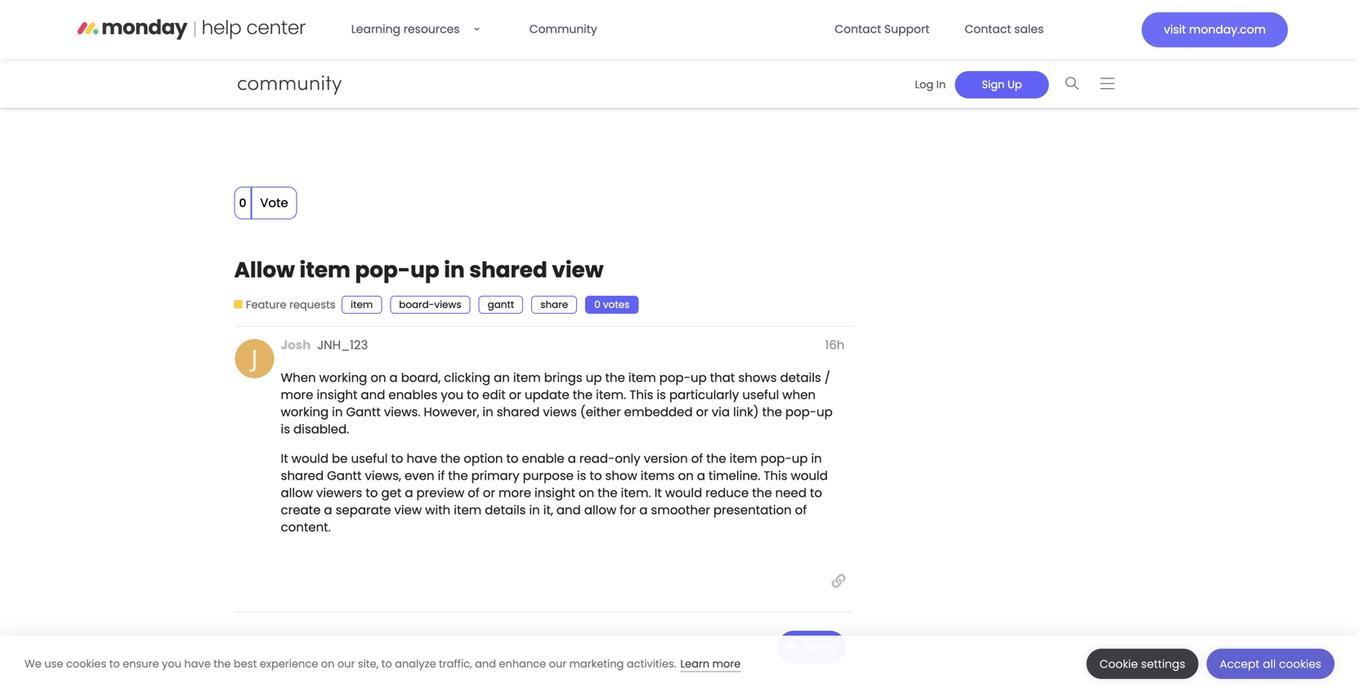 Task type: vqa. For each thing, say whether or not it's contained in the screenshot.
'Log In'
yes



Task type: describe. For each thing, give the bounding box(es) containing it.
allow item pop-up in shared view
[[234, 255, 604, 285]]

monday.com logo image
[[77, 13, 306, 46]]

1 horizontal spatial would
[[665, 484, 702, 502]]

and inside when working on a board, clicking an item brings up the item pop-up that shows details / more insight and enables you to edit or update the item. this is particularly useful when working in gantt views. however, in shared views (either embedded or via link) the pop-up is disabled.
[[361, 386, 385, 404]]

0 horizontal spatial allow
[[281, 484, 313, 502]]

we use cookies to ensure you have the best experience on our site, to analyze traffic, and enhance our marketing activities. learn more
[[25, 657, 741, 671]]

1 horizontal spatial or
[[509, 386, 521, 404]]

navigation containing log in
[[900, 66, 1125, 101]]

disabled.
[[293, 420, 349, 438]]

have inside "it would be useful to have the option to enable a read-only version of the item pop-up in shared gantt views, even if the primary purpose is to show items on a timeline. this would allow viewers to get a preview of or more insight on the item. it would reduce the need to create a separate view with item details in it, and allow for a smoother presentation of content."
[[407, 450, 437, 467]]

dialog containing cookie settings
[[0, 636, 1359, 692]]

16h link
[[825, 336, 845, 354]]

board-views
[[399, 298, 461, 311]]

option
[[464, 450, 503, 467]]

0 votes
[[594, 298, 630, 311]]

josh link
[[281, 336, 311, 354]]

item. inside when working on a board, clicking an item brings up the item pop-up that shows details / more insight and enables you to edit or update the item. this is particularly useful when working in gantt views. however, in shared views (either embedded or via link) the pop-up is disabled.
[[596, 386, 626, 404]]

more inside dialog
[[712, 657, 741, 671]]

views,
[[365, 467, 401, 485]]

16h
[[825, 336, 845, 354]]

in down when
[[811, 450, 822, 467]]

pop- right the link)
[[785, 403, 817, 421]]

allow item pop-up in shared view link
[[234, 255, 604, 285]]

votes
[[603, 298, 630, 311]]

feature
[[246, 297, 286, 312]]

share
[[540, 298, 568, 311]]

menu image
[[1100, 77, 1115, 90]]

ensure
[[123, 657, 159, 671]]

purpose
[[523, 467, 574, 485]]

item. inside "it would be useful to have the option to enable a read-only version of the item pop-up in shared gantt views, even if the primary purpose is to show items on a timeline. this would allow viewers to get a preview of or more insight on the item. it would reduce the need to create a separate view with item details in it, and allow for a smoother presentation of content."
[[621, 484, 651, 502]]

board,
[[401, 369, 441, 386]]

be
[[332, 450, 348, 467]]

/
[[824, 369, 830, 386]]

learning resources
[[351, 21, 460, 37]]

views.
[[384, 403, 421, 421]]

0 vertical spatial working
[[319, 369, 367, 386]]

the inside dialog
[[214, 657, 231, 671]]

contact support
[[835, 21, 930, 37]]

edit
[[482, 386, 506, 404]]

presentation
[[713, 501, 792, 519]]

reply button
[[778, 631, 846, 664]]

reply
[[804, 638, 837, 656]]

enables
[[389, 386, 438, 404]]

the right update
[[573, 386, 593, 404]]

link)
[[733, 403, 759, 421]]

reduce
[[705, 484, 749, 502]]

a left reduce
[[697, 467, 705, 485]]

enable
[[522, 450, 565, 467]]

vote button
[[251, 187, 297, 219]]

1 horizontal spatial view
[[552, 255, 604, 285]]

timeline.
[[709, 467, 760, 485]]

a right the get at the left
[[405, 484, 413, 502]]

on inside dialog
[[321, 657, 335, 671]]

more inside when working on a board, clicking an item brings up the item pop-up that shows details / more insight and enables you to edit or update the item. this is particularly useful when working in gantt views. however, in shared views (either embedded or via link) the pop-up is disabled.
[[281, 386, 313, 404]]

to left the even
[[391, 450, 403, 467]]

we
[[25, 657, 41, 671]]

and inside "it would be useful to have the option to enable a read-only version of the item pop-up in shared gantt views, even if the primary purpose is to show items on a timeline. this would allow viewers to get a preview of or more insight on the item. it would reduce the need to create a separate view with item details in it, and allow for a smoother presentation of content."
[[556, 501, 581, 519]]

board-
[[399, 298, 434, 311]]

on inside when working on a board, clicking an item brings up the item pop-up that shows details / more insight and enables you to edit or update the item. this is particularly useful when working in gantt views. however, in shared views (either embedded or via link) the pop-up is disabled.
[[370, 369, 386, 386]]

cookie settings
[[1100, 657, 1185, 672]]

have inside dialog
[[184, 657, 211, 671]]

feature requests link
[[234, 297, 336, 312]]

an
[[494, 369, 510, 386]]

sign up
[[982, 77, 1022, 92]]

smoother
[[651, 501, 710, 519]]

community link
[[520, 13, 607, 46]]

1 horizontal spatial of
[[691, 450, 703, 467]]

to inside when working on a board, clicking an item brings up the item pop-up that shows details / more insight and enables you to edit or update the item. this is particularly useful when working in gantt views. however, in shared views (either embedded or via link) the pop-up is disabled.
[[467, 386, 479, 404]]

visit
[[1164, 22, 1186, 38]]

up inside "it would be useful to have the option to enable a read-only version of the item pop-up in shared gantt views, even if the primary purpose is to show items on a timeline. this would allow viewers to get a preview of or more insight on the item. it would reduce the need to create a separate view with item details in it, and allow for a smoother presentation of content."
[[792, 450, 808, 467]]

you inside dialog
[[162, 657, 181, 671]]

best
[[234, 657, 257, 671]]

even
[[405, 467, 434, 485]]

for
[[620, 501, 636, 519]]

0 for 0 votes
[[594, 298, 600, 311]]

0 horizontal spatial of
[[468, 484, 480, 502]]

or for item
[[696, 403, 708, 421]]

when
[[782, 386, 816, 404]]

the left option
[[440, 450, 460, 467]]

create
[[281, 501, 321, 519]]

pop- up item link
[[355, 255, 410, 285]]

when working on a board, clicking an item brings up the item pop-up that shows details / more insight and enables you to edit or update the item. this is particularly useful when working in gantt views. however, in shared views (either embedded or via link) the pop-up is disabled.
[[281, 369, 833, 438]]

cookie settings button
[[1087, 649, 1199, 679]]

experience
[[260, 657, 318, 671]]

to left "ensure" in the left of the page
[[109, 657, 120, 671]]

support
[[884, 21, 930, 37]]

up
[[1008, 77, 1022, 92]]

allow
[[234, 255, 295, 285]]

in left the it,
[[529, 501, 540, 519]]

analyze
[[395, 657, 436, 671]]

jnh_123
[[317, 336, 368, 354]]

log
[[915, 77, 934, 92]]

copy a link to this post to clipboard image
[[831, 574, 845, 588]]

visit monday.com link
[[1142, 12, 1288, 47]]

need
[[775, 484, 807, 502]]

only
[[615, 450, 640, 467]]

that
[[710, 369, 735, 386]]

0 horizontal spatial it
[[281, 450, 288, 467]]

up right when
[[817, 403, 833, 421]]

to right option
[[506, 450, 519, 467]]

marketing
[[569, 657, 624, 671]]

details inside "it would be useful to have the option to enable a read-only version of the item pop-up in shared gantt views, even if the primary purpose is to show items on a timeline. this would allow viewers to get a preview of or more insight on the item. it would reduce the need to create a separate view with item details in it, and allow for a smoother presentation of content."
[[485, 501, 526, 519]]

site,
[[358, 657, 379, 671]]

insight inside "it would be useful to have the option to enable a read-only version of the item pop-up in shared gantt views, even if the primary purpose is to show items on a timeline. this would allow viewers to get a preview of or more insight on the item. it would reduce the need to create a separate view with item details in it, and allow for a smoother presentation of content."
[[534, 484, 575, 502]]

contact sales link
[[955, 13, 1054, 46]]

josh
[[281, 336, 311, 354]]

sign
[[982, 77, 1005, 92]]

item inside tags list
[[351, 298, 373, 311]]

to left show
[[590, 467, 602, 485]]

cookies for all
[[1279, 657, 1322, 672]]

search image
[[1066, 77, 1080, 90]]

to right the site,
[[381, 657, 392, 671]]

the left for
[[598, 484, 618, 502]]

vote
[[260, 194, 288, 212]]

requests
[[289, 297, 336, 312]]

visit monday.com
[[1164, 22, 1266, 38]]

cookie
[[1100, 657, 1138, 672]]

learn more link
[[680, 657, 741, 672]]

a inside when working on a board, clicking an item brings up the item pop-up that shows details / more insight and enables you to edit or update the item. this is particularly useful when working in gantt views. however, in shared views (either embedded or via link) the pop-up is disabled.
[[389, 369, 398, 386]]

log in button
[[906, 71, 955, 98]]

contact support link
[[825, 13, 939, 46]]

views inside when working on a board, clicking an item brings up the item pop-up that shows details / more insight and enables you to edit or update the item. this is particularly useful when working in gantt views. however, in shared views (either embedded or via link) the pop-up is disabled.
[[543, 403, 577, 421]]

resources
[[404, 21, 460, 37]]

it would be useful to have the option to enable a read-only version of the item pop-up in shared gantt views, even if the primary purpose is to show items on a timeline. this would allow viewers to get a preview of or more insight on the item. it would reduce the need to create a separate view with item details in it, and allow for a smoother presentation of content.
[[281, 450, 828, 536]]

in up be
[[332, 403, 343, 421]]

via
[[712, 403, 730, 421]]

0 vertical spatial shared
[[469, 255, 547, 285]]



Task type: locate. For each thing, give the bounding box(es) containing it.
0 vertical spatial insight
[[317, 386, 358, 404]]

0 horizontal spatial this
[[629, 386, 653, 404]]

1 horizontal spatial more
[[499, 484, 531, 502]]

0 horizontal spatial would
[[291, 450, 329, 467]]

or inside "it would be useful to have the option to enable a read-only version of the item pop-up in shared gantt views, even if the primary purpose is to show items on a timeline. this would allow viewers to get a preview of or more insight on the item. it would reduce the need to create a separate view with item details in it, and allow for a smoother presentation of content."
[[483, 484, 495, 502]]

to right need
[[810, 484, 822, 502]]

1 horizontal spatial 0
[[594, 298, 600, 311]]

1 vertical spatial more
[[499, 484, 531, 502]]

1 horizontal spatial it
[[654, 484, 662, 502]]

would left be
[[291, 450, 329, 467]]

settings
[[1141, 657, 1185, 672]]

all
[[1263, 657, 1276, 672]]

contact
[[835, 21, 881, 37], [965, 21, 1011, 37]]

0 horizontal spatial insight
[[317, 386, 358, 404]]

the
[[605, 369, 625, 386], [573, 386, 593, 404], [762, 403, 782, 421], [440, 450, 460, 467], [706, 450, 726, 467], [448, 467, 468, 485], [598, 484, 618, 502], [752, 484, 772, 502], [214, 657, 231, 671]]

our right enhance
[[549, 657, 567, 671]]

a left board,
[[389, 369, 398, 386]]

2 horizontal spatial would
[[791, 467, 828, 485]]

1 horizontal spatial contact
[[965, 21, 1011, 37]]

1 vertical spatial and
[[556, 501, 581, 519]]

cookies right use
[[66, 657, 106, 671]]

josh jnh_123
[[281, 336, 368, 354]]

gantt
[[488, 298, 514, 311]]

learn
[[680, 657, 710, 671]]

and right the it,
[[556, 501, 581, 519]]

1 horizontal spatial useful
[[742, 386, 779, 404]]

navigation
[[900, 66, 1125, 101]]

0 vertical spatial more
[[281, 386, 313, 404]]

details left "/" at bottom right
[[780, 369, 821, 386]]

0 horizontal spatial have
[[184, 657, 211, 671]]

read-
[[579, 450, 615, 467]]

item. right brings
[[596, 386, 626, 404]]

1 horizontal spatial have
[[407, 450, 437, 467]]

1 vertical spatial view
[[394, 501, 422, 519]]

tags list
[[342, 296, 647, 314]]

1 cookies from the left
[[66, 657, 106, 671]]

2 horizontal spatial is
[[657, 386, 666, 404]]

learning
[[351, 21, 400, 37]]

0 horizontal spatial useful
[[351, 450, 388, 467]]

up left that
[[691, 369, 707, 386]]

allow
[[281, 484, 313, 502], [584, 501, 616, 519]]

0 vertical spatial it
[[281, 450, 288, 467]]

more right learn
[[712, 657, 741, 671]]

gantt inside when working on a board, clicking an item brings up the item pop-up that shows details / more insight and enables you to edit or update the item. this is particularly useful when working in gantt views. however, in shared views (either embedded or via link) the pop-up is disabled.
[[346, 403, 381, 421]]

useful inside "it would be useful to have the option to enable a read-only version of the item pop-up in shared gantt views, even if the primary purpose is to show items on a timeline. this would allow viewers to get a preview of or more insight on the item. it would reduce the need to create a separate view with item details in it, and allow for a smoother presentation of content."
[[351, 450, 388, 467]]

useful inside when working on a board, clicking an item brings up the item pop-up that shows details / more insight and enables you to edit or update the item. this is particularly useful when working in gantt views. however, in shared views (either embedded or via link) the pop-up is disabled.
[[742, 386, 779, 404]]

0 votes link
[[585, 296, 639, 314]]

allow up 'content.' in the bottom of the page
[[281, 484, 313, 502]]

would
[[291, 450, 329, 467], [791, 467, 828, 485], [665, 484, 702, 502]]

more up disabled.
[[281, 386, 313, 404]]

you inside when working on a board, clicking an item brings up the item pop-up that shows details / more insight and enables you to edit or update the item. this is particularly useful when working in gantt views. however, in shared views (either embedded or via link) the pop-up is disabled.
[[441, 386, 463, 404]]

useful left when
[[742, 386, 779, 404]]

0 horizontal spatial views
[[434, 298, 461, 311]]

2 vertical spatial shared
[[281, 467, 324, 485]]

item up requests
[[299, 255, 351, 285]]

accept
[[1220, 657, 1260, 672]]

shows
[[738, 369, 777, 386]]

1 vertical spatial shared
[[497, 403, 540, 421]]

in right however, at the left of page
[[483, 403, 493, 421]]

1 vertical spatial details
[[485, 501, 526, 519]]

working down jnh_123 link
[[319, 369, 367, 386]]

to
[[467, 386, 479, 404], [391, 450, 403, 467], [506, 450, 519, 467], [590, 467, 602, 485], [366, 484, 378, 502], [810, 484, 822, 502], [109, 657, 120, 671], [381, 657, 392, 671]]

1 horizontal spatial this
[[764, 467, 788, 485]]

clicking
[[444, 369, 490, 386]]

0 vertical spatial have
[[407, 450, 437, 467]]

shared inside "it would be useful to have the option to enable a read-only version of the item pop-up in shared gantt views, even if the primary purpose is to show items on a timeline. this would allow viewers to get a preview of or more insight on the item. it would reduce the need to create a separate view with item details in it, and allow for a smoother presentation of content."
[[281, 467, 324, 485]]

this inside "it would be useful to have the option to enable a read-only version of the item pop-up in shared gantt views, even if the primary purpose is to show items on a timeline. this would allow viewers to get a preview of or more insight on the item. it would reduce the need to create a separate view with item details in it, and allow for a smoother presentation of content."
[[764, 467, 788, 485]]

up right brings
[[586, 369, 602, 386]]

this right timeline. in the right bottom of the page
[[764, 467, 788, 485]]

of right presentation at bottom
[[795, 501, 807, 519]]

update
[[525, 386, 569, 404]]

item. down only
[[621, 484, 651, 502]]

jnh_123 link
[[317, 336, 368, 354]]

insight up disabled.
[[317, 386, 358, 404]]

1 vertical spatial this
[[764, 467, 788, 485]]

1 vertical spatial have
[[184, 657, 211, 671]]

item up reduce
[[730, 450, 757, 467]]

board-views link
[[390, 296, 470, 314]]

it right for
[[654, 484, 662, 502]]

pop- inside "it would be useful to have the option to enable a read-only version of the item pop-up in shared gantt views, even if the primary purpose is to show items on a timeline. this would allow viewers to get a preview of or more insight on the item. it would reduce the need to create a separate view with item details in it, and allow for a smoother presentation of content."
[[761, 450, 792, 467]]

1 vertical spatial gantt
[[327, 467, 362, 485]]

0 vertical spatial is
[[657, 386, 666, 404]]

cookies inside "button"
[[1279, 657, 1322, 672]]

enhance
[[499, 657, 546, 671]]

item up jnh_123 link
[[351, 298, 373, 311]]

2 vertical spatial and
[[475, 657, 496, 671]]

2 horizontal spatial of
[[795, 501, 807, 519]]

and right "traffic,"
[[475, 657, 496, 671]]

up up need
[[792, 450, 808, 467]]

more inside "it would be useful to have the option to enable a read-only version of the item pop-up in shared gantt views, even if the primary purpose is to show items on a timeline. this would allow viewers to get a preview of or more insight on the item. it would reduce the need to create a separate view with item details in it, and allow for a smoother presentation of content."
[[499, 484, 531, 502]]

gantt inside "it would be useful to have the option to enable a read-only version of the item pop-up in shared gantt views, even if the primary purpose is to show items on a timeline. this would allow viewers to get a preview of or more insight on the item. it would reduce the need to create a separate view with item details in it, and allow for a smoother presentation of content."
[[327, 467, 362, 485]]

2 horizontal spatial more
[[712, 657, 741, 671]]

0 horizontal spatial our
[[337, 657, 355, 671]]

2 vertical spatial is
[[577, 467, 586, 485]]

on left the 'enables'
[[370, 369, 386, 386]]

would down version
[[665, 484, 702, 502]]

monday.com
[[1189, 22, 1266, 38]]

2 vertical spatial more
[[712, 657, 741, 671]]

or down option
[[483, 484, 495, 502]]

more left the it,
[[499, 484, 531, 502]]

1 vertical spatial it
[[654, 484, 662, 502]]

pop-
[[355, 255, 410, 285], [659, 369, 691, 386], [785, 403, 817, 421], [761, 450, 792, 467]]

1 horizontal spatial allow
[[584, 501, 616, 519]]

0 horizontal spatial you
[[162, 657, 181, 671]]

0 horizontal spatial cookies
[[66, 657, 106, 671]]

contact left sales
[[965, 21, 1011, 37]]

working down when
[[281, 403, 329, 421]]

0 horizontal spatial 0
[[239, 195, 246, 211]]

views inside tags list
[[434, 298, 461, 311]]

use
[[44, 657, 63, 671]]

gantt left "views."
[[346, 403, 381, 421]]

details down primary at the bottom left of page
[[485, 501, 526, 519]]

get
[[381, 484, 402, 502]]

the up (either
[[605, 369, 625, 386]]

allow left for
[[584, 501, 616, 519]]

view left with
[[394, 501, 422, 519]]

insight inside when working on a board, clicking an item brings up the item pop-up that shows details / more insight and enables you to edit or update the item. this is particularly useful when working in gantt views. however, in shared views (either embedded or via link) the pop-up is disabled.
[[317, 386, 358, 404]]

view
[[552, 255, 604, 285], [394, 501, 422, 519]]

is right purpose
[[577, 467, 586, 485]]

1 vertical spatial you
[[162, 657, 181, 671]]

separate
[[336, 501, 391, 519]]

of right preview
[[468, 484, 480, 502]]

the left best
[[214, 657, 231, 671]]

(either
[[580, 403, 621, 421]]

views down brings
[[543, 403, 577, 421]]

1 horizontal spatial is
[[577, 467, 586, 485]]

shared up create
[[281, 467, 324, 485]]

item.
[[596, 386, 626, 404], [621, 484, 651, 502]]

this right (either
[[629, 386, 653, 404]]

item link
[[342, 296, 382, 314]]

shared up gantt
[[469, 255, 547, 285]]

is left the particularly
[[657, 386, 666, 404]]

0 horizontal spatial or
[[483, 484, 495, 502]]

contact sales
[[965, 21, 1044, 37]]

insight down enable
[[534, 484, 575, 502]]

would up presentation at bottom
[[791, 467, 828, 485]]

this inside when working on a board, clicking an item brings up the item pop-up that shows details / more insight and enables you to edit or update the item. this is particularly useful when working in gantt views. however, in shared views (either embedded or via link) the pop-up is disabled.
[[629, 386, 653, 404]]

version
[[644, 450, 688, 467]]

1 horizontal spatial insight
[[534, 484, 575, 502]]

item
[[299, 255, 351, 285], [351, 298, 373, 311], [513, 369, 541, 386], [628, 369, 656, 386], [730, 450, 757, 467], [454, 501, 482, 519]]

in up board-views
[[444, 255, 465, 285]]

1 horizontal spatial views
[[543, 403, 577, 421]]

view inside "it would be useful to have the option to enable a read-only version of the item pop-up in shared gantt views, even if the primary purpose is to show items on a timeline. this would allow viewers to get a preview of or more insight on the item. it would reduce the need to create a separate view with item details in it, and allow for a smoother presentation of content."
[[394, 501, 422, 519]]

2 our from the left
[[549, 657, 567, 671]]

1 contact from the left
[[835, 21, 881, 37]]

this
[[629, 386, 653, 404], [764, 467, 788, 485]]

in
[[444, 255, 465, 285], [332, 403, 343, 421], [483, 403, 493, 421], [811, 450, 822, 467], [529, 501, 540, 519]]

or for read-
[[483, 484, 495, 502]]

0 for 0
[[239, 195, 246, 211]]

0 horizontal spatial contact
[[835, 21, 881, 37]]

content.
[[281, 519, 331, 536]]

pop- up embedded
[[659, 369, 691, 386]]

2 contact from the left
[[965, 21, 1011, 37]]

0 horizontal spatial and
[[361, 386, 385, 404]]

cookies
[[66, 657, 106, 671], [1279, 657, 1322, 672]]

0 vertical spatial gantt
[[346, 403, 381, 421]]

you right "ensure" in the left of the page
[[162, 657, 181, 671]]

contact for contact support
[[835, 21, 881, 37]]

and inside dialog
[[475, 657, 496, 671]]

0 vertical spatial this
[[629, 386, 653, 404]]

2 horizontal spatial and
[[556, 501, 581, 519]]

dialog
[[0, 636, 1359, 692]]

our left the site,
[[337, 657, 355, 671]]

sales
[[1014, 21, 1044, 37]]

have left best
[[184, 657, 211, 671]]

1 horizontal spatial and
[[475, 657, 496, 671]]

activities.
[[627, 657, 676, 671]]

0 vertical spatial views
[[434, 298, 461, 311]]

0 horizontal spatial view
[[394, 501, 422, 519]]

item up embedded
[[628, 369, 656, 386]]

1 horizontal spatial our
[[549, 657, 567, 671]]

0 horizontal spatial details
[[485, 501, 526, 519]]

or right edit
[[509, 386, 521, 404]]

up up board-views
[[410, 255, 439, 285]]

1 vertical spatial insight
[[534, 484, 575, 502]]

0 inside tags list
[[594, 298, 600, 311]]

a
[[389, 369, 398, 386], [568, 450, 576, 467], [697, 467, 705, 485], [405, 484, 413, 502], [324, 501, 332, 519], [639, 501, 648, 519]]

useful right be
[[351, 450, 388, 467]]

when
[[281, 369, 316, 386]]

1 vertical spatial useful
[[351, 450, 388, 467]]

cookies right all
[[1279, 657, 1322, 672]]

1 vertical spatial working
[[281, 403, 329, 421]]

shared inside when working on a board, clicking an item brings up the item pop-up that shows details / more insight and enables you to edit or update the item. this is particularly useful when working in gantt views. however, in shared views (either embedded or via link) the pop-up is disabled.
[[497, 403, 540, 421]]

the right the link)
[[762, 403, 782, 421]]

cookies for use
[[66, 657, 106, 671]]

or left via
[[696, 403, 708, 421]]

preview
[[416, 484, 464, 502]]

useful
[[742, 386, 779, 404], [351, 450, 388, 467]]

item right the an
[[513, 369, 541, 386]]

0 horizontal spatial is
[[281, 420, 290, 438]]

1 horizontal spatial details
[[780, 369, 821, 386]]

community
[[529, 21, 597, 37]]

a left read-
[[568, 450, 576, 467]]

the right if
[[448, 467, 468, 485]]

0 horizontal spatial more
[[281, 386, 313, 404]]

contact for contact sales
[[965, 21, 1011, 37]]

it up create
[[281, 450, 288, 467]]

pop- up need
[[761, 450, 792, 467]]

accept all cookies
[[1220, 657, 1322, 672]]

views down allow item pop-up in shared view
[[434, 298, 461, 311]]

0 vertical spatial view
[[552, 255, 604, 285]]

and
[[361, 386, 385, 404], [556, 501, 581, 519], [475, 657, 496, 671]]

feature requests
[[246, 297, 336, 312]]

traffic,
[[439, 657, 472, 671]]

0 left vote button
[[239, 195, 246, 211]]

on right items
[[678, 467, 694, 485]]

0 vertical spatial item.
[[596, 386, 626, 404]]

however,
[[424, 403, 479, 421]]

a right for
[[639, 501, 648, 519]]

0 left votes
[[594, 298, 600, 311]]

is left disabled.
[[281, 420, 290, 438]]

the left need
[[752, 484, 772, 502]]

if
[[438, 467, 445, 485]]

0 vertical spatial 0
[[239, 195, 246, 211]]

item right with
[[454, 501, 482, 519]]

0 vertical spatial useful
[[742, 386, 779, 404]]

working
[[319, 369, 367, 386], [281, 403, 329, 421]]

details inside when working on a board, clicking an item brings up the item pop-up that shows details / more insight and enables you to edit or update the item. this is particularly useful when working in gantt views. however, in shared views (either embedded or via link) the pop-up is disabled.
[[780, 369, 821, 386]]

on down read-
[[579, 484, 594, 502]]

1 vertical spatial is
[[281, 420, 290, 438]]

contact left support
[[835, 21, 881, 37]]

particularly
[[669, 386, 739, 404]]

show
[[605, 467, 637, 485]]

sign up button
[[955, 71, 1049, 98]]

0 vertical spatial and
[[361, 386, 385, 404]]

the up reduce
[[706, 450, 726, 467]]

reply image
[[786, 641, 799, 653]]

1 horizontal spatial cookies
[[1279, 657, 1322, 672]]

or
[[509, 386, 521, 404], [696, 403, 708, 421], [483, 484, 495, 502]]

to left edit
[[467, 386, 479, 404]]

embedded
[[624, 403, 693, 421]]

gantt link
[[479, 296, 523, 314]]

you right board,
[[441, 386, 463, 404]]

is
[[657, 386, 666, 404], [281, 420, 290, 438], [577, 467, 586, 485]]

heading
[[272, 336, 854, 357]]

2 cookies from the left
[[1279, 657, 1322, 672]]

on right experience on the bottom left
[[321, 657, 335, 671]]

1 vertical spatial item.
[[621, 484, 651, 502]]

1 vertical spatial views
[[543, 403, 577, 421]]

views
[[434, 298, 461, 311], [543, 403, 577, 421]]

2 horizontal spatial or
[[696, 403, 708, 421]]

0 vertical spatial you
[[441, 386, 463, 404]]

1 horizontal spatial you
[[441, 386, 463, 404]]

learning resources link
[[341, 13, 504, 46]]

view up share
[[552, 255, 604, 285]]

have left if
[[407, 450, 437, 467]]

is inside "it would be useful to have the option to enable a read-only version of the item pop-up in shared gantt views, even if the primary purpose is to show items on a timeline. this would allow viewers to get a preview of or more insight on the item. it would reduce the need to create a separate view with item details in it, and allow for a smoother presentation of content."
[[577, 467, 586, 485]]

a right create
[[324, 501, 332, 519]]

gantt left views,
[[327, 467, 362, 485]]

log in
[[915, 77, 946, 92]]

and left the 'enables'
[[361, 386, 385, 404]]

insight
[[317, 386, 358, 404], [534, 484, 575, 502]]

to left the get at the left
[[366, 484, 378, 502]]

0 vertical spatial details
[[780, 369, 821, 386]]

1 our from the left
[[337, 657, 355, 671]]

shared down the an
[[497, 403, 540, 421]]

1 vertical spatial 0
[[594, 298, 600, 311]]

heading containing josh
[[272, 336, 854, 357]]

monday community forum image
[[112, 72, 373, 95]]

it
[[281, 450, 288, 467], [654, 484, 662, 502]]



